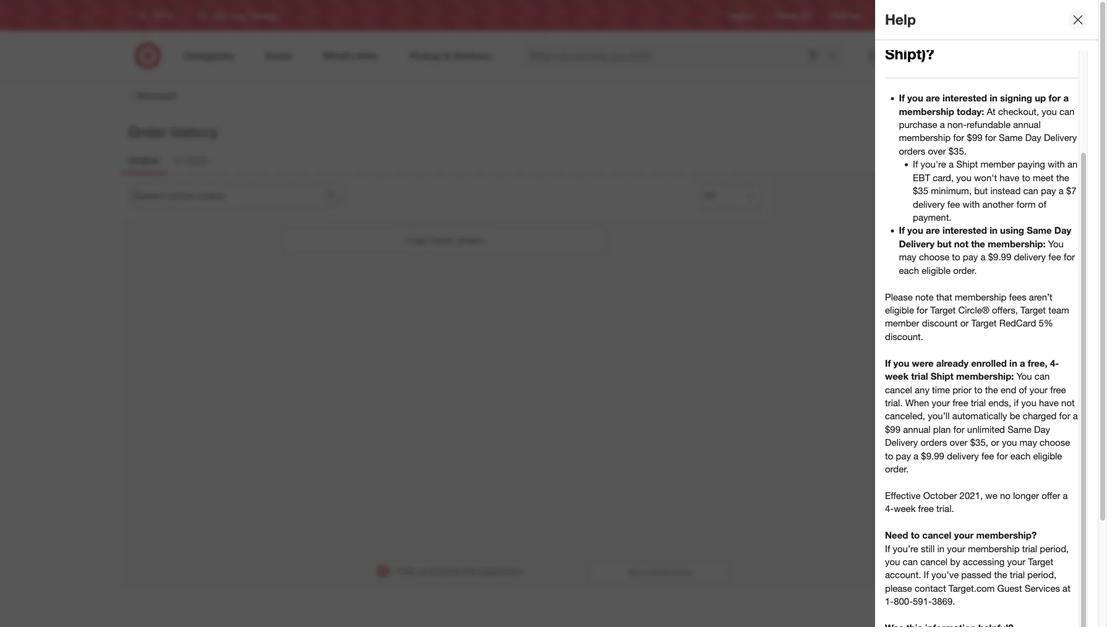 Task type: vqa. For each thing, say whether or not it's contained in the screenshot.
kids'
no



Task type: describe. For each thing, give the bounding box(es) containing it.
history
[[171, 123, 217, 140]]

orders
[[455, 234, 484, 246]]

load more orders button
[[282, 227, 606, 254]]

take a quick survey button
[[589, 561, 731, 581]]

help button
[[952, 124, 979, 144]]

more
[[430, 234, 453, 246]]

help dialog
[[875, 0, 1107, 627]]

experience.
[[479, 566, 524, 577]]

improve
[[429, 566, 460, 577]]

registry
[[729, 11, 756, 20]]

search button
[[821, 42, 851, 72]]

target circle link
[[880, 10, 922, 21]]

help us improve this experience.
[[397, 566, 524, 577]]

help for help button
[[958, 130, 973, 139]]

target circle
[[880, 11, 922, 20]]

take
[[627, 567, 642, 576]]

ad
[[802, 11, 811, 20]]

help inside dialog
[[885, 11, 916, 28]]

weekly ad
[[776, 11, 811, 20]]

account
[[137, 89, 177, 101]]

in-store link
[[166, 148, 215, 174]]

a
[[644, 567, 648, 576]]

circle
[[902, 11, 922, 20]]

redcard
[[831, 11, 860, 20]]

store
[[186, 154, 208, 166]]



Task type: locate. For each thing, give the bounding box(es) containing it.
account link
[[126, 88, 177, 103]]

load more orders
[[405, 234, 484, 246]]

weekly
[[776, 11, 800, 20]]

in-
[[174, 154, 186, 166]]

redcard link
[[831, 10, 860, 21]]

target
[[880, 11, 900, 20]]

1 vertical spatial help
[[958, 130, 973, 139]]

quick
[[650, 567, 668, 576]]

in-store
[[174, 154, 208, 166]]

registry link
[[729, 10, 756, 21]]

online
[[129, 154, 159, 166]]

1 horizontal spatial help
[[885, 11, 916, 28]]

None text field
[[128, 182, 344, 209]]

help for help us improve this experience.
[[397, 566, 415, 577]]

help
[[885, 11, 916, 28], [958, 130, 973, 139], [397, 566, 415, 577]]

weekly ad link
[[776, 10, 811, 21]]

take a quick survey
[[627, 567, 692, 576]]

us
[[418, 566, 427, 577]]

0 vertical spatial help
[[885, 11, 916, 28]]

this
[[463, 566, 476, 577]]

What can we help you find? suggestions appear below search field
[[522, 42, 830, 69]]

2 vertical spatial help
[[397, 566, 415, 577]]

0 horizontal spatial help
[[397, 566, 415, 577]]

online link
[[121, 148, 166, 174]]

search
[[821, 51, 851, 63]]

order history
[[128, 123, 217, 140]]

load
[[405, 234, 427, 246]]

order
[[128, 123, 167, 140]]

2 horizontal spatial help
[[958, 130, 973, 139]]

help inside button
[[958, 130, 973, 139]]

survey
[[671, 567, 692, 576]]



